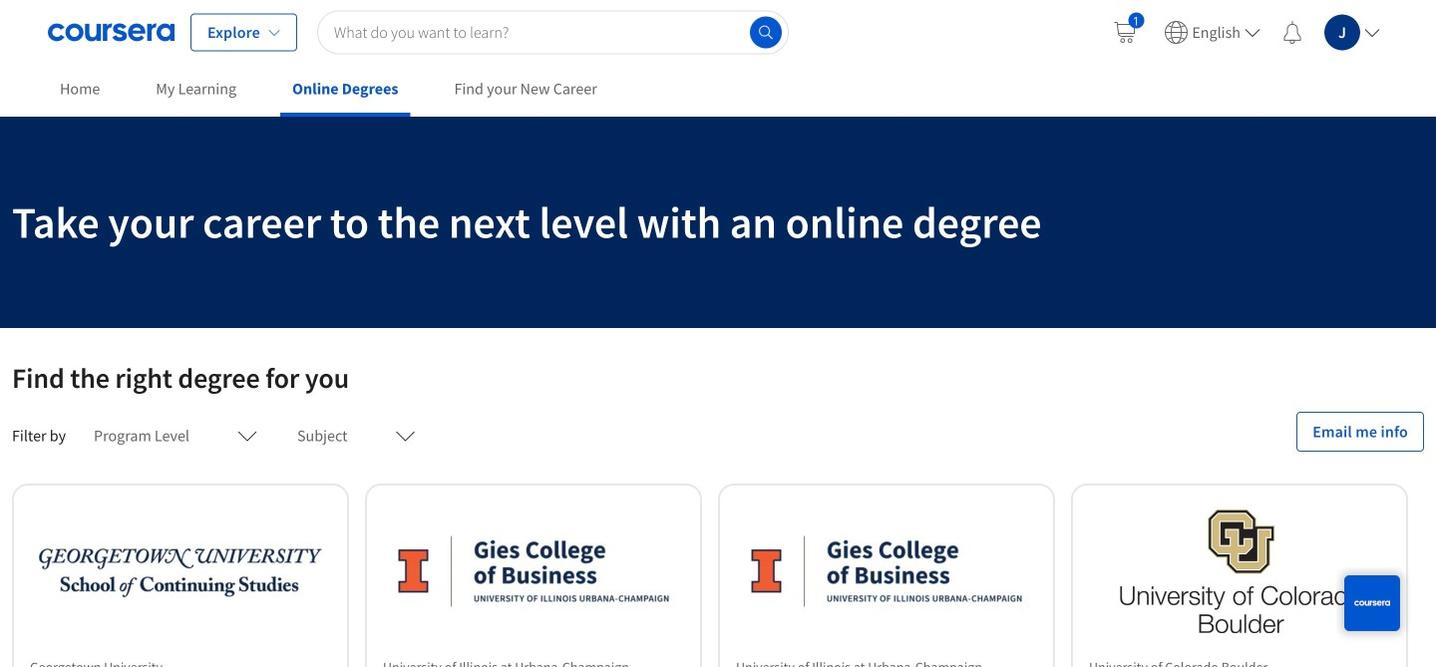 Task type: describe. For each thing, give the bounding box(es) containing it.
university of colorado boulder logo image
[[1097, 510, 1383, 634]]

georgetown university logo image
[[38, 510, 323, 634]]

shopping cart: 1 item element
[[1113, 12, 1145, 44]]



Task type: vqa. For each thing, say whether or not it's contained in the screenshot.
THE FROM
no



Task type: locate. For each thing, give the bounding box(es) containing it.
What do you want to learn? text field
[[317, 10, 789, 54]]

university of illinois at urbana-champaign logo image
[[391, 510, 676, 634], [744, 510, 1030, 634]]

menu
[[1101, 0, 1389, 65]]

0 horizontal spatial university of illinois at urbana-champaign logo image
[[391, 510, 676, 634]]

1 university of illinois at urbana-champaign logo image from the left
[[391, 510, 676, 634]]

1 horizontal spatial university of illinois at urbana-champaign logo image
[[744, 510, 1030, 634]]

coursera image
[[48, 16, 175, 48]]

None search field
[[317, 10, 789, 54]]

2 university of illinois at urbana-champaign logo image from the left
[[744, 510, 1030, 634]]



